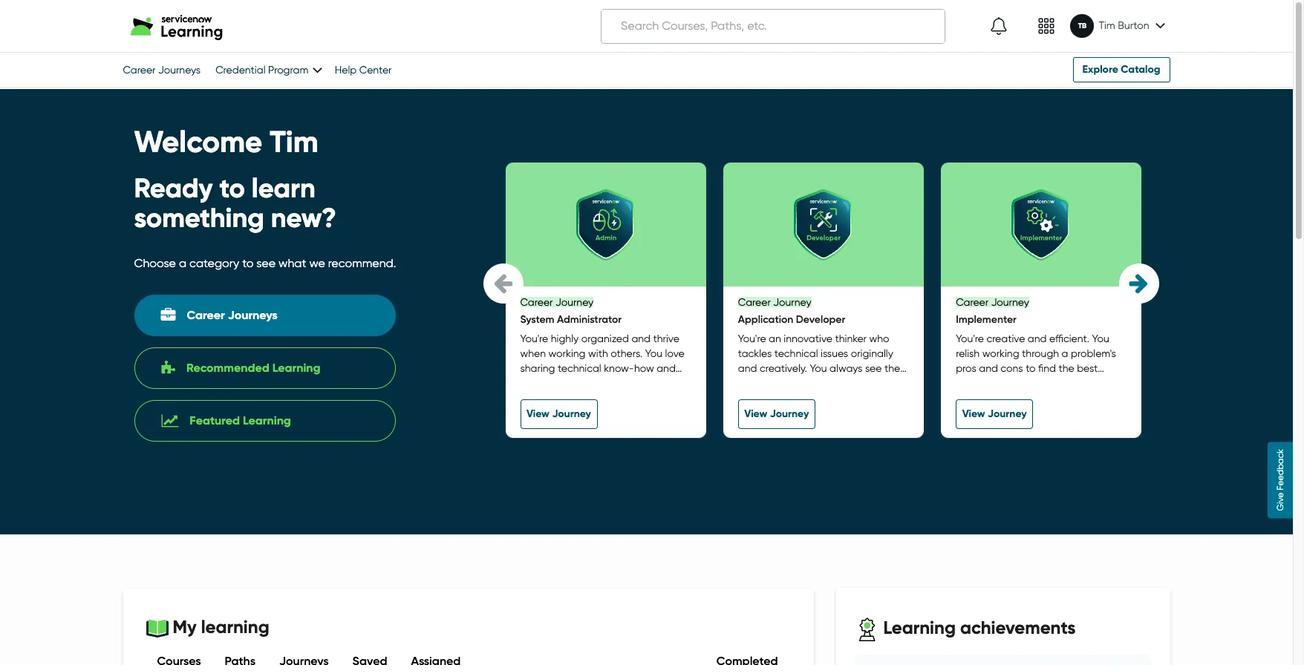 Task type: describe. For each thing, give the bounding box(es) containing it.
the inside career journey system administrator you're highly organized and thrive when working with others. you love sharing technical know-how and building relationships. you're the leader keeping everyone on track. view journey
[[656, 377, 672, 389]]

love
[[665, 348, 685, 360]]

the right the find
[[1059, 362, 1075, 374]]

creatively.
[[760, 362, 807, 374]]

0 horizontal spatial see
[[257, 256, 276, 270]]

building
[[520, 377, 558, 389]]

explore
[[1083, 63, 1118, 76]]

journeys inside button
[[228, 308, 278, 322]]

2 vertical spatial learning
[[884, 617, 956, 639]]

welcome
[[134, 124, 262, 160]]

track.
[[655, 392, 682, 404]]

innovative
[[784, 333, 833, 345]]

career for system
[[520, 296, 553, 308]]

you inside career journey application developer you're an innovative thinker who tackles technical issues originally and creatively. you always see the possibilities, and you trust your limitless problem solving imagination.
[[819, 377, 836, 389]]

career journey implementer you're creative and efficient. you relish working through a problem's pros and cons to find the best answer for everyone, and you know give and take is part of the process. view journey
[[956, 296, 1126, 420]]

new?
[[271, 202, 336, 234]]

view journey link for system administrator
[[520, 400, 598, 429]]

credential program link
[[216, 64, 320, 76]]

with
[[588, 348, 608, 360]]

career journeys inside button
[[187, 308, 278, 322]]

the right of
[[1068, 392, 1084, 404]]

welcome tim
[[134, 124, 318, 160]]

on
[[641, 392, 653, 404]]

explore catalog link
[[1073, 57, 1170, 82]]

you're down how
[[625, 377, 654, 389]]

1 image image from the left
[[990, 17, 1008, 35]]

issues
[[821, 348, 848, 360]]

recommend.
[[328, 256, 396, 270]]

featured learning
[[190, 414, 291, 428]]

view journey link for implementer
[[956, 400, 1033, 429]]

learning
[[201, 617, 269, 638]]

know
[[1098, 377, 1123, 389]]

best
[[1077, 362, 1098, 374]]

relish
[[956, 348, 980, 360]]

help
[[335, 64, 357, 76]]

my learning image
[[146, 619, 168, 639]]

credential
[[216, 64, 266, 76]]

and down for
[[979, 392, 998, 404]]

2 image image from the left
[[1038, 17, 1056, 35]]

the inside career journey application developer you're an innovative thinker who tackles technical issues originally and creatively. you always see the possibilities, and you trust your limitless problem solving imagination.
[[885, 362, 900, 374]]

thrive
[[653, 333, 680, 345]]

who
[[869, 333, 890, 345]]

trust
[[838, 377, 860, 389]]

everyone,
[[1008, 377, 1054, 389]]

for
[[993, 377, 1005, 389]]

learning achievements
[[879, 617, 1076, 639]]

others.
[[611, 348, 643, 360]]

category
[[189, 256, 239, 270]]

thinker
[[835, 333, 867, 345]]

catalog
[[1121, 63, 1161, 76]]

you inside career journey application developer you're an innovative thinker who tackles technical issues originally and creatively. you always see the possibilities, and you trust your limitless problem solving imagination.
[[810, 362, 827, 374]]

view journey
[[745, 408, 809, 420]]

learn
[[252, 172, 315, 204]]

recommended learning
[[187, 361, 321, 375]]

to inside the career journey implementer you're creative and efficient. you relish working through a problem's pros and cons to find the best answer for everyone, and you know give and take is part of the process. view journey
[[1026, 362, 1036, 374]]

and down "tackles"
[[738, 362, 757, 374]]

journey for career journey application developer you're an innovative thinker who tackles technical issues originally and creatively. you always see the possibilities, and you trust your limitless problem solving imagination.
[[773, 296, 812, 308]]

possibilities,
[[738, 377, 794, 389]]

always
[[830, 362, 863, 374]]

view journey link for application developer
[[738, 400, 815, 429]]

problem
[[777, 392, 817, 404]]

career journey badge_implementer_default2.svg image
[[1006, 189, 1077, 260]]

take
[[1000, 392, 1021, 404]]

featured
[[190, 414, 240, 428]]

know-
[[604, 362, 634, 374]]

center
[[359, 64, 392, 76]]

creative
[[987, 333, 1025, 345]]

featured learning button
[[134, 400, 396, 442]]

everyone
[[594, 392, 638, 404]]

we
[[309, 256, 325, 270]]

journey down keeping
[[552, 408, 591, 420]]

career journey badge_developer_default2.svg image
[[788, 189, 859, 260]]

recommended
[[187, 361, 269, 375]]

career for application
[[738, 296, 771, 308]]

credential program
[[216, 64, 308, 76]]

journey for career journey implementer you're creative and efficient. you relish working through a problem's pros and cons to find the best answer for everyone, and you know give and take is part of the process. view journey
[[991, 296, 1029, 308]]

of
[[1056, 392, 1066, 404]]

recommended learning button
[[134, 348, 396, 389]]

view inside the career journey implementer you're creative and efficient. you relish working through a problem's pros and cons to find the best answer for everyone, and you know give and take is part of the process. view journey
[[962, 408, 985, 420]]

answer
[[956, 377, 990, 389]]

implementer
[[956, 313, 1017, 326]]

you inside the career journey implementer you're creative and efficient. you relish working through a problem's pros and cons to find the best answer for everyone, and you know give and take is part of the process. view journey
[[1078, 377, 1095, 389]]

2 view from the left
[[745, 408, 767, 420]]

your
[[862, 377, 883, 389]]

problem's
[[1071, 348, 1116, 360]]

0 vertical spatial career journeys
[[123, 64, 201, 76]]

administrator
[[557, 313, 622, 326]]

and up others.
[[632, 333, 651, 345]]

view inside career journey system administrator you're highly organized and thrive when working with others. you love sharing technical know-how and building relationships. you're the leader keeping everyone on track. view journey
[[527, 408, 550, 420]]

and up problem
[[797, 377, 816, 389]]

you're inside the career journey implementer you're creative and efficient. you relish working through a problem's pros and cons to find the best answer for everyone, and you know give and take is part of the process. view journey
[[956, 333, 984, 345]]

and up of
[[1056, 377, 1075, 389]]

system
[[520, 313, 554, 326]]

journey for career journey system administrator you're highly organized and thrive when working with others. you love sharing technical know-how and building relationships. you're the leader keeping everyone on track. view journey
[[556, 296, 594, 308]]

limitless
[[738, 392, 775, 404]]



Task type: vqa. For each thing, say whether or not it's contained in the screenshot.
third More from the top
no



Task type: locate. For each thing, give the bounding box(es) containing it.
career inside career journey application developer you're an innovative thinker who tackles technical issues originally and creatively. you always see the possibilities, and you trust your limitless problem solving imagination.
[[738, 296, 771, 308]]

technical
[[775, 348, 818, 360], [558, 362, 601, 374]]

process.
[[1087, 392, 1126, 404]]

0 horizontal spatial view
[[527, 408, 550, 420]]

how
[[634, 362, 654, 374]]

imagination.
[[738, 407, 798, 419]]

2 vertical spatial you
[[810, 362, 827, 374]]

a down efficient.
[[1062, 348, 1069, 360]]

to
[[219, 172, 245, 204], [242, 256, 254, 270], [1026, 362, 1036, 374]]

technical up relationships.
[[558, 362, 601, 374]]

view journey link
[[520, 400, 598, 429], [738, 400, 815, 429], [956, 400, 1033, 429]]

journey inside career journey application developer you're an innovative thinker who tackles technical issues originally and creatively. you always see the possibilities, and you trust your limitless problem solving imagination.
[[773, 296, 812, 308]]

learning
[[272, 361, 321, 375], [243, 414, 291, 428], [884, 617, 956, 639]]

burton
[[1118, 19, 1149, 31]]

learning inside featured learning button
[[243, 414, 291, 428]]

a right choose
[[179, 256, 187, 270]]

1 view from the left
[[527, 408, 550, 420]]

career journey application developer you're an innovative thinker who tackles technical issues originally and creatively. you always see the possibilities, and you trust your limitless problem solving imagination.
[[738, 296, 900, 419]]

1 working from the left
[[549, 348, 586, 360]]

1 vertical spatial you
[[645, 348, 663, 360]]

1 vertical spatial tim
[[270, 124, 318, 160]]

1 view journey link from the left
[[520, 400, 598, 429]]

tim right tb
[[1099, 19, 1115, 31]]

you inside the career journey implementer you're creative and efficient. you relish working through a problem's pros and cons to find the best answer for everyone, and you know give and take is part of the process. view journey
[[1092, 333, 1110, 345]]

ready to learn something new?
[[134, 172, 336, 234]]

1 vertical spatial technical
[[558, 362, 601, 374]]

1 horizontal spatial you
[[1078, 377, 1095, 389]]

2 horizontal spatial you
[[1092, 333, 1110, 345]]

tb
[[1078, 22, 1087, 30]]

journey
[[556, 296, 594, 308], [773, 296, 812, 308], [991, 296, 1029, 308], [552, 408, 591, 420], [770, 408, 809, 420], [988, 408, 1027, 420]]

header menu menu bar
[[949, 3, 1170, 49]]

0 horizontal spatial you
[[819, 377, 836, 389]]

efficient.
[[1050, 333, 1090, 345]]

keeping
[[554, 392, 592, 404]]

career journeys button
[[134, 295, 396, 336]]

0 vertical spatial a
[[179, 256, 187, 270]]

you
[[1092, 333, 1110, 345], [645, 348, 663, 360], [810, 362, 827, 374]]

0 vertical spatial see
[[257, 256, 276, 270]]

2 vertical spatial to
[[1026, 362, 1036, 374]]

2 view journey link from the left
[[738, 400, 815, 429]]

tackles
[[738, 348, 772, 360]]

and
[[632, 333, 651, 345], [1028, 333, 1047, 345], [657, 362, 676, 374], [738, 362, 757, 374], [979, 362, 998, 374], [797, 377, 816, 389], [1056, 377, 1075, 389], [979, 392, 998, 404]]

see up your
[[865, 362, 882, 374]]

view down limitless
[[745, 408, 767, 420]]

what
[[279, 256, 306, 270]]

journey down problem
[[770, 408, 809, 420]]

career journeys link
[[123, 64, 201, 76]]

journey down take
[[988, 408, 1027, 420]]

explore catalog
[[1083, 63, 1161, 76]]

through
[[1022, 348, 1059, 360]]

you're up when
[[520, 333, 548, 345]]

you down issues
[[810, 362, 827, 374]]

a
[[179, 256, 187, 270], [1062, 348, 1069, 360]]

1 horizontal spatial tim
[[1099, 19, 1115, 31]]

view down leader
[[527, 408, 550, 420]]

ready
[[134, 172, 213, 204]]

choose a category to see what we recommend.
[[134, 256, 396, 270]]

to right category
[[242, 256, 254, 270]]

career journeys down portal logo
[[123, 64, 201, 76]]

developer
[[796, 313, 846, 326]]

technical inside career journey system administrator you're highly organized and thrive when working with others. you love sharing technical know-how and building relationships. you're the leader keeping everyone on track. view journey
[[558, 362, 601, 374]]

career journeys
[[123, 64, 201, 76], [187, 308, 278, 322]]

and down love
[[657, 362, 676, 374]]

right button image
[[1129, 272, 1149, 294]]

1 horizontal spatial a
[[1062, 348, 1069, 360]]

give
[[956, 392, 976, 404]]

you down best
[[1078, 377, 1095, 389]]

you're up relish
[[956, 333, 984, 345]]

career inside button
[[187, 308, 225, 322]]

3 view from the left
[[962, 408, 985, 420]]

journey for view journey
[[770, 408, 809, 420]]

0 horizontal spatial view journey link
[[520, 400, 598, 429]]

organized
[[581, 333, 629, 345]]

career down portal logo
[[123, 64, 156, 76]]

career right briefcase icon
[[187, 308, 225, 322]]

journey up administrator
[[556, 296, 594, 308]]

1 you from the left
[[819, 377, 836, 389]]

view journey link down for
[[956, 400, 1033, 429]]

career up implementer
[[956, 296, 989, 308]]

you up how
[[645, 348, 663, 360]]

0 horizontal spatial working
[[549, 348, 586, 360]]

3 view journey link from the left
[[956, 400, 1033, 429]]

0 horizontal spatial technical
[[558, 362, 601, 374]]

career journey system administrator you're highly organized and thrive when working with others. you love sharing technical know-how and building relationships. you're the leader keeping everyone on track. view journey
[[520, 296, 685, 420]]

career up the system
[[520, 296, 553, 308]]

tim up learn
[[270, 124, 318, 160]]

2 horizontal spatial view
[[962, 408, 985, 420]]

to up the everyone,
[[1026, 362, 1036, 374]]

help center link
[[335, 64, 392, 76]]

learning for recommended learning
[[272, 361, 321, 375]]

career for implementer
[[956, 296, 989, 308]]

1 horizontal spatial view
[[745, 408, 767, 420]]

learning inside recommended learning button
[[272, 361, 321, 375]]

technical inside career journey application developer you're an innovative thinker who tackles technical issues originally and creatively. you always see the possibilities, and you trust your limitless problem solving imagination.
[[775, 348, 818, 360]]

see
[[257, 256, 276, 270], [865, 362, 882, 374]]

is
[[1024, 392, 1031, 404]]

journey up implementer
[[991, 296, 1029, 308]]

2 working from the left
[[982, 348, 1020, 360]]

originally
[[851, 348, 894, 360]]

view journey link down possibilities,
[[738, 400, 815, 429]]

the up track.
[[656, 377, 672, 389]]

learning for featured learning
[[243, 414, 291, 428]]

learning right learning achievements icon
[[884, 617, 956, 639]]

working down creative
[[982, 348, 1020, 360]]

the
[[885, 362, 900, 374], [1059, 362, 1075, 374], [656, 377, 672, 389], [1068, 392, 1084, 404]]

you're
[[520, 333, 548, 345], [738, 333, 766, 345], [956, 333, 984, 345], [625, 377, 654, 389]]

1 vertical spatial career journeys
[[187, 308, 278, 322]]

relationships.
[[561, 377, 623, 389]]

learning right "featured"
[[243, 414, 291, 428]]

my
[[173, 617, 197, 638]]

1 vertical spatial see
[[865, 362, 882, 374]]

pros
[[956, 362, 977, 374]]

cons
[[1001, 362, 1023, 374]]

0 vertical spatial learning
[[272, 361, 321, 375]]

0 horizontal spatial a
[[179, 256, 187, 270]]

to down welcome tim
[[219, 172, 245, 204]]

career inside career journey system administrator you're highly organized and thrive when working with others. you love sharing technical know-how and building relationships. you're the leader keeping everyone on track. view journey
[[520, 296, 553, 308]]

the down originally
[[885, 362, 900, 374]]

working inside the career journey implementer you're creative and efficient. you relish working through a problem's pros and cons to find the best answer for everyone, and you know give and take is part of the process. view journey
[[982, 348, 1020, 360]]

tim inside header menu menu bar
[[1099, 19, 1115, 31]]

solving
[[819, 392, 852, 404]]

choose
[[134, 256, 176, 270]]

2 horizontal spatial view journey link
[[956, 400, 1033, 429]]

journeys up "recommended learning"
[[228, 308, 278, 322]]

puzzle piece image
[[162, 361, 175, 376]]

working down the highly
[[549, 348, 586, 360]]

tim burton
[[1099, 19, 1149, 31]]

1 horizontal spatial working
[[982, 348, 1020, 360]]

and up through
[[1028, 333, 1047, 345]]

highly
[[551, 333, 579, 345]]

something
[[134, 202, 264, 234]]

a inside the career journey implementer you're creative and efficient. you relish working through a problem's pros and cons to find the best answer for everyone, and you know give and take is part of the process. view journey
[[1062, 348, 1069, 360]]

career up application
[[738, 296, 771, 308]]

1 vertical spatial a
[[1062, 348, 1069, 360]]

part
[[1033, 392, 1054, 404]]

0 horizontal spatial tim
[[270, 124, 318, 160]]

1 horizontal spatial see
[[865, 362, 882, 374]]

and up for
[[979, 362, 998, 374]]

to inside ready to learn something new?
[[219, 172, 245, 204]]

you up problem's
[[1092, 333, 1110, 345]]

0 horizontal spatial journeys
[[158, 64, 201, 76]]

1 horizontal spatial journeys
[[228, 308, 278, 322]]

see left what
[[257, 256, 276, 270]]

leader
[[520, 392, 551, 404]]

you're inside career journey application developer you're an innovative thinker who tackles technical issues originally and creatively. you always see the possibilities, and you trust your limitless problem solving imagination.
[[738, 333, 766, 345]]

career journey badge_admin_default2.svg image
[[570, 189, 641, 260]]

you're up "tackles"
[[738, 333, 766, 345]]

see inside career journey application developer you're an innovative thinker who tackles technical issues originally and creatively. you always see the possibilities, and you trust your limitless problem solving imagination.
[[865, 362, 882, 374]]

working inside career journey system administrator you're highly organized and thrive when working with others. you love sharing technical know-how and building relationships. you're the leader keeping everyone on track. view journey
[[549, 348, 586, 360]]

career journeys up recommended
[[187, 308, 278, 322]]

1 vertical spatial learning
[[243, 414, 291, 428]]

briefcase image
[[161, 308, 176, 323]]

1 horizontal spatial view journey link
[[738, 400, 815, 429]]

learning down "career journeys" button
[[272, 361, 321, 375]]

view down give
[[962, 408, 985, 420]]

0 vertical spatial tim
[[1099, 19, 1115, 31]]

1 horizontal spatial technical
[[775, 348, 818, 360]]

an
[[769, 333, 781, 345]]

journey up application
[[773, 296, 812, 308]]

my learning
[[168, 617, 269, 638]]

1 vertical spatial to
[[242, 256, 254, 270]]

application
[[738, 313, 794, 326]]

program
[[268, 64, 308, 76]]

0 horizontal spatial you
[[645, 348, 663, 360]]

tim inside main content
[[270, 124, 318, 160]]

0 vertical spatial you
[[1092, 333, 1110, 345]]

help center
[[335, 64, 392, 76]]

when
[[520, 348, 546, 360]]

career
[[123, 64, 156, 76], [520, 296, 553, 308], [738, 296, 771, 308], [956, 296, 989, 308], [187, 308, 225, 322]]

0 horizontal spatial image image
[[990, 17, 1008, 35]]

journeys down portal logo
[[158, 64, 201, 76]]

technical down innovative
[[775, 348, 818, 360]]

learning achievements image
[[855, 618, 879, 642]]

1 horizontal spatial image image
[[1038, 17, 1056, 35]]

achievements
[[960, 617, 1076, 639]]

0 vertical spatial to
[[219, 172, 245, 204]]

you up solving
[[819, 377, 836, 389]]

image image
[[990, 17, 1008, 35], [1038, 17, 1056, 35]]

career inside the career journey implementer you're creative and efficient. you relish working through a problem's pros and cons to find the best answer for everyone, and you know give and take is part of the process. view journey
[[956, 296, 989, 308]]

find
[[1038, 362, 1056, 374]]

line chart image
[[162, 414, 179, 428]]

1 vertical spatial journeys
[[228, 308, 278, 322]]

view journey link down building
[[520, 400, 598, 429]]

welcome tim main content
[[0, 89, 1304, 666]]

sharing
[[520, 362, 555, 374]]

Search Courses, Paths, etc. text field
[[602, 9, 945, 43]]

2 you from the left
[[1078, 377, 1095, 389]]

0 vertical spatial technical
[[775, 348, 818, 360]]

1 horizontal spatial you
[[810, 362, 827, 374]]

portal logo image
[[130, 12, 230, 40]]

you inside career journey system administrator you're highly organized and thrive when working with others. you love sharing technical know-how and building relationships. you're the leader keeping everyone on track. view journey
[[645, 348, 663, 360]]

0 vertical spatial journeys
[[158, 64, 201, 76]]



